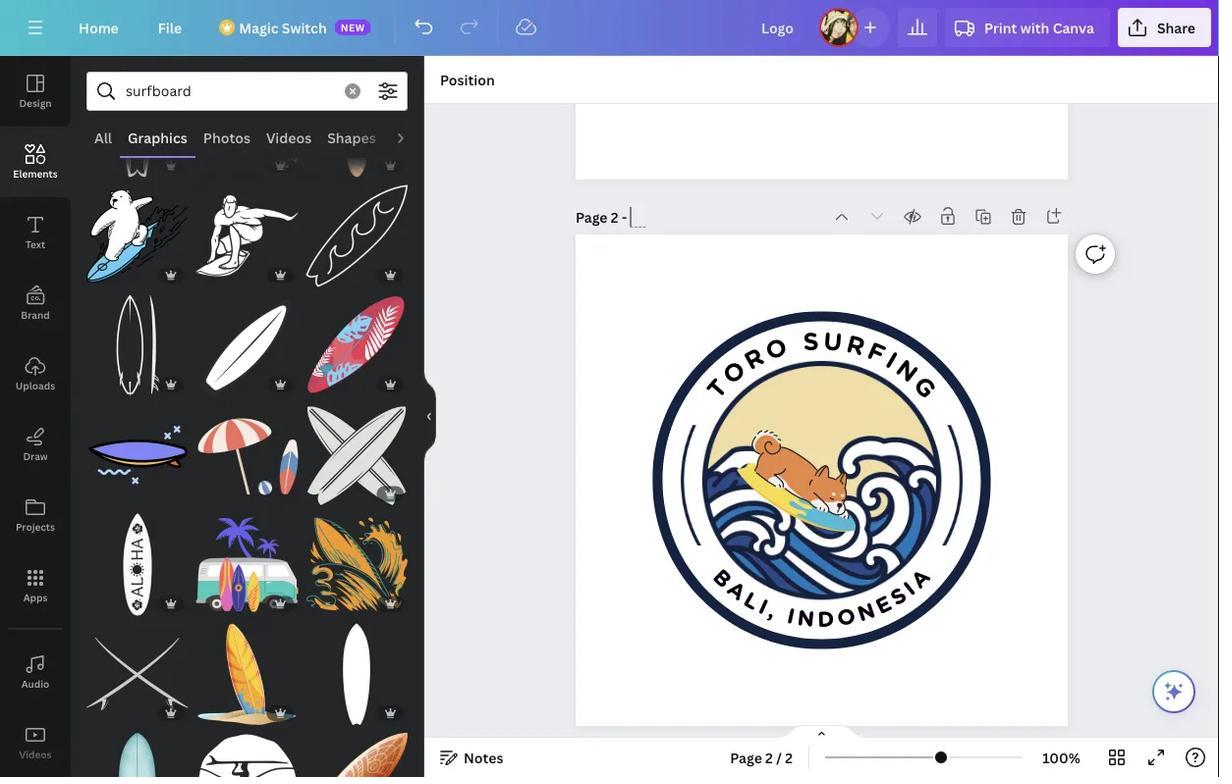 Task type: locate. For each thing, give the bounding box(es) containing it.
1 horizontal spatial videos
[[266, 128, 312, 147]]

0 vertical spatial videos button
[[258, 119, 319, 156]]

-
[[622, 208, 627, 226]]

bold lined quirky surfboard image
[[86, 405, 188, 507]]

i right , on the right
[[785, 603, 797, 630]]

audio button right shapes at the left top of the page
[[384, 119, 439, 156]]

2 left "/" at right bottom
[[765, 749, 773, 768]]

videos inside side panel tab list
[[19, 748, 52, 762]]

0 horizontal spatial r
[[739, 342, 769, 376]]

surfboard image
[[306, 734, 408, 778]]

audio down apps
[[21, 678, 49, 691]]

u
[[823, 327, 843, 357]]

audio
[[392, 128, 431, 147], [21, 678, 49, 691]]

1 vertical spatial page
[[730, 749, 762, 768]]

file button
[[142, 8, 198, 47]]

1 vertical spatial s
[[886, 583, 911, 612]]

circle icon image
[[681, 340, 963, 622]]

0 horizontal spatial 2
[[611, 208, 618, 226]]

2
[[611, 208, 618, 226], [765, 749, 773, 768], [785, 749, 793, 768]]

page 2 / 2
[[730, 749, 793, 768]]

0 horizontal spatial s
[[802, 327, 820, 357]]

1 horizontal spatial s
[[886, 583, 911, 612]]

0 vertical spatial page
[[576, 208, 608, 226]]

s inside s u r f i
[[802, 327, 820, 357]]

camper minivan with surfboards image
[[196, 515, 298, 617]]

o
[[761, 332, 791, 367], [717, 355, 751, 391], [835, 604, 858, 632]]

0 horizontal spatial a
[[722, 576, 751, 607]]

b
[[708, 564, 737, 594]]

Page title text field
[[630, 207, 646, 227]]

photos button
[[195, 119, 258, 156]]

r right t on the right of page
[[739, 342, 769, 376]]

a left , on the right
[[722, 576, 751, 607]]

side panel tab list
[[0, 56, 71, 778]]

brand button
[[0, 268, 71, 339]]

1 d from the left
[[817, 607, 835, 633]]

d
[[817, 607, 835, 633], [818, 607, 835, 633]]

0 horizontal spatial page
[[576, 208, 608, 226]]

1 vertical spatial surfboard image
[[196, 625, 298, 726]]

file
[[158, 18, 182, 37]]

videos
[[266, 128, 312, 147], [19, 748, 52, 762]]

print
[[984, 18, 1017, 37]]

,
[[765, 598, 780, 624]]

1 horizontal spatial n
[[854, 598, 878, 628]]

0 vertical spatial videos
[[266, 128, 312, 147]]

100%
[[1042, 749, 1080, 768]]

1 horizontal spatial r
[[844, 329, 868, 362]]

page 2 -
[[576, 208, 630, 226]]

magic
[[239, 18, 278, 37]]

0 vertical spatial s
[[802, 327, 820, 357]]

brand
[[21, 308, 50, 322]]

orange watercolor surfboard. image
[[306, 76, 408, 178]]

1 horizontal spatial audio button
[[384, 119, 439, 156]]

page left "/" at right bottom
[[730, 749, 762, 768]]

1 vertical spatial videos button
[[0, 708, 71, 778]]

r right 'u'
[[844, 329, 868, 362]]

2 left -
[[611, 208, 618, 226]]

1 vertical spatial videos
[[19, 748, 52, 762]]

i left g
[[881, 346, 903, 375]]

1 vertical spatial audio button
[[0, 637, 71, 708]]

graphics button
[[120, 119, 195, 156]]

audio button
[[384, 119, 439, 156], [0, 637, 71, 708]]

photos
[[203, 128, 250, 147]]

1 horizontal spatial surfboard image
[[306, 515, 408, 617]]

1 horizontal spatial 2
[[765, 749, 773, 768]]

0 horizontal spatial videos
[[19, 748, 52, 762]]

n
[[891, 354, 924, 389], [854, 598, 878, 628], [796, 605, 816, 633]]

audio right shapes at the left top of the page
[[392, 128, 431, 147]]

1 horizontal spatial videos button
[[258, 119, 319, 156]]

page inside button
[[730, 749, 762, 768]]

elements button
[[0, 127, 71, 197]]

elements
[[13, 167, 58, 180]]

1 horizontal spatial audio
[[392, 128, 431, 147]]

2 right "/" at right bottom
[[785, 749, 793, 768]]

page
[[576, 208, 608, 226], [730, 749, 762, 768]]

videos button
[[258, 119, 319, 156], [0, 708, 71, 778]]

r inside s u r f i
[[844, 329, 868, 362]]

a right e
[[906, 564, 935, 594]]

i
[[881, 346, 903, 375], [899, 577, 920, 602], [755, 594, 772, 621], [785, 603, 797, 630]]

draw button
[[0, 410, 71, 480]]

a
[[906, 564, 935, 594], [722, 576, 751, 607]]

0 horizontal spatial audio
[[21, 678, 49, 691]]

0 vertical spatial audio
[[392, 128, 431, 147]]

2 for /
[[765, 749, 773, 768]]

1 vertical spatial audio
[[21, 678, 49, 691]]

s u r f i
[[802, 327, 903, 375]]

100% button
[[1029, 743, 1093, 774]]

uploads
[[16, 379, 55, 392]]

page left -
[[576, 208, 608, 226]]

new
[[341, 21, 365, 34]]

s for s
[[886, 583, 911, 612]]

d inside the i n d o n e
[[817, 607, 835, 633]]

f
[[863, 336, 890, 370]]

2 horizontal spatial o
[[835, 604, 858, 632]]

s
[[802, 327, 820, 357], [886, 583, 911, 612]]

projects
[[16, 521, 55, 534]]

all
[[94, 128, 112, 147]]

blue surfboard watercolor illustration image
[[86, 734, 188, 778]]

audio inside side panel tab list
[[21, 678, 49, 691]]

page for page 2 -
[[576, 208, 608, 226]]

r
[[844, 329, 868, 362], [739, 342, 769, 376]]

2 horizontal spatial n
[[891, 354, 924, 389]]

1 horizontal spatial page
[[730, 749, 762, 768]]

audio button down apps
[[0, 637, 71, 708]]

surfboard image
[[306, 515, 408, 617], [196, 625, 298, 726]]

notes button
[[432, 743, 511, 774]]

o inside r o
[[761, 332, 791, 367]]

share
[[1157, 18, 1195, 37]]

1 horizontal spatial o
[[761, 332, 791, 367]]

magic switch
[[239, 18, 327, 37]]

0 vertical spatial surfboard image
[[306, 515, 408, 617]]

0 horizontal spatial videos button
[[0, 708, 71, 778]]

i left the i n d o n e
[[755, 594, 772, 621]]

group
[[86, 76, 188, 178], [196, 76, 298, 178], [306, 76, 408, 178], [306, 174, 408, 288], [86, 186, 188, 288], [196, 186, 298, 288], [86, 284, 188, 397], [196, 284, 298, 397], [306, 284, 408, 397], [86, 393, 188, 507], [196, 393, 298, 507], [306, 393, 408, 507], [196, 503, 298, 617], [306, 503, 408, 617], [86, 515, 188, 617], [86, 613, 188, 726], [196, 613, 298, 726], [306, 613, 408, 726], [86, 722, 188, 778], [196, 722, 298, 778], [306, 722, 408, 778]]



Task type: describe. For each thing, give the bounding box(es) containing it.
all button
[[86, 119, 120, 156]]

bear polar surfboard illustration image
[[86, 186, 188, 288]]

blocky flat buildable umbrella and surfboard image
[[196, 405, 298, 507]]

text button
[[0, 197, 71, 268]]

shapes
[[327, 128, 376, 147]]

graphics
[[128, 128, 187, 147]]

isolated surfboard silhouette image
[[196, 295, 298, 397]]

apps button
[[0, 551, 71, 622]]

0 horizontal spatial n
[[796, 605, 816, 633]]

notes
[[464, 749, 503, 768]]

design
[[19, 96, 52, 110]]

position
[[440, 70, 495, 89]]

projects button
[[0, 480, 71, 551]]

l i ,
[[739, 587, 780, 624]]

0 horizontal spatial audio button
[[0, 637, 71, 708]]

r inside r o
[[739, 342, 769, 376]]

hide image
[[423, 370, 436, 464]]

i n d o n e
[[785, 591, 896, 633]]

1 horizontal spatial a
[[906, 564, 935, 594]]

i inside l i ,
[[755, 594, 772, 621]]

switch
[[282, 18, 327, 37]]

t
[[701, 373, 734, 405]]

main menu bar
[[0, 0, 1219, 56]]

g
[[908, 371, 942, 405]]

i inside s u r f i
[[881, 346, 903, 375]]

e
[[871, 591, 896, 620]]

2 horizontal spatial 2
[[785, 749, 793, 768]]

canva assistant image
[[1162, 681, 1186, 704]]

0 vertical spatial audio button
[[384, 119, 439, 156]]

print with canva button
[[945, 8, 1110, 47]]

/
[[776, 749, 782, 768]]

home link
[[63, 8, 134, 47]]

home
[[79, 18, 119, 37]]

design button
[[0, 56, 71, 127]]

shapes button
[[319, 119, 384, 156]]

apps
[[23, 591, 48, 605]]

position button
[[432, 64, 503, 95]]

2 d from the left
[[818, 607, 835, 633]]

Design title text field
[[745, 8, 811, 47]]

page for page 2 / 2
[[730, 749, 762, 768]]

l
[[739, 587, 764, 616]]

2 for -
[[611, 208, 618, 226]]

share button
[[1118, 8, 1211, 47]]

o inside the i n d o n e
[[835, 604, 858, 632]]

page 2 / 2 button
[[722, 743, 801, 774]]

r o
[[739, 332, 791, 376]]

draw
[[23, 450, 48, 463]]

s for s u r f i
[[802, 327, 820, 357]]

i right e
[[899, 577, 920, 602]]

print with canva
[[984, 18, 1094, 37]]

Search elements search field
[[126, 73, 333, 110]]

0 horizontal spatial o
[[717, 355, 751, 391]]

with
[[1020, 18, 1049, 37]]

i inside the i n d o n e
[[785, 603, 797, 630]]

canva
[[1053, 18, 1094, 37]]

show pages image
[[775, 725, 869, 741]]

isolated surfboard design vector illustration image
[[306, 295, 408, 397]]

text
[[25, 238, 45, 251]]

uploads button
[[0, 339, 71, 410]]

0 horizontal spatial surfboard image
[[196, 625, 298, 726]]



Task type: vqa. For each thing, say whether or not it's contained in the screenshot.
Orange watercolor surfboard. image
yes



